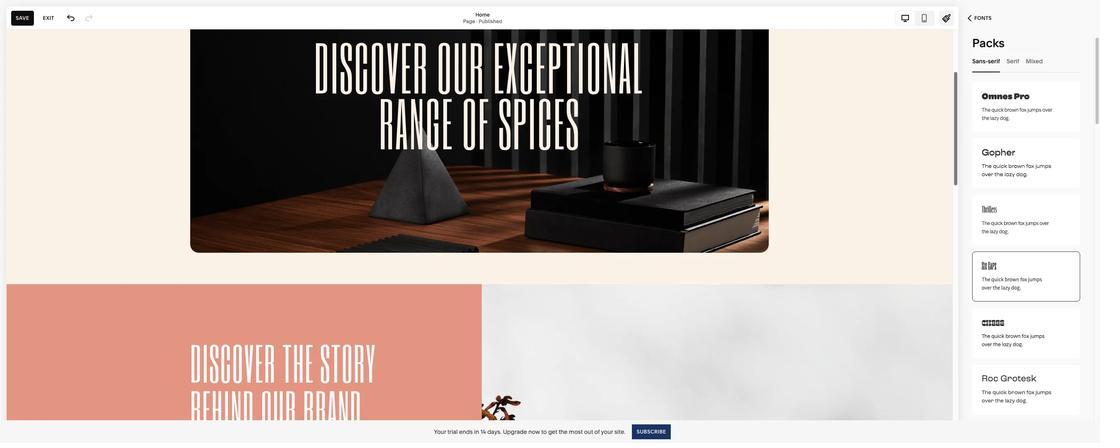 Task type: locate. For each thing, give the bounding box(es) containing it.
4 the from the top
[[982, 276, 990, 283]]

1 vertical spatial the quick brown fox jumps over the lazy dog.
[[982, 219, 1049, 235]]

quick inside roc grotesk the quick brown fox jumps over the lazy dog.
[[993, 389, 1007, 397]]

0 vertical spatial the quick brown fox jumps over the lazy dog.
[[982, 163, 1052, 178]]

quick down omnes
[[992, 106, 1004, 113]]

brown inside the six caps the quick brown fox jumps over the lazy dog.
[[1005, 276, 1019, 283]]

6 the from the top
[[982, 389, 992, 397]]

dog. inside roc grotesk the quick brown fox jumps over the lazy dog.
[[1016, 398, 1028, 405]]

the quick brown fox jumps over the lazy dog. down thrillers
[[982, 219, 1049, 235]]

thrillers
[[982, 204, 997, 215]]

home page · published
[[463, 11, 502, 24]]

quick down roc
[[993, 389, 1007, 397]]

sans-
[[972, 57, 988, 65]]

the down roc
[[995, 398, 1004, 405]]

tab list containing sans-serif
[[972, 50, 1080, 72]]

subscribe
[[637, 428, 666, 435]]

lazy down omnes
[[990, 114, 999, 122]]

quick down thrillers
[[991, 219, 1003, 227]]

the
[[982, 106, 991, 113], [982, 163, 992, 170], [982, 219, 990, 227], [982, 276, 990, 283], [982, 333, 990, 340], [982, 389, 992, 397]]

the right get
[[559, 428, 568, 435]]

the inside omnes pro the quick brown fox jumps over the lazy dog.
[[982, 114, 990, 122]]

the
[[982, 114, 990, 122], [995, 171, 1003, 178], [982, 228, 989, 235], [993, 284, 1000, 291], [993, 341, 1001, 348], [995, 398, 1004, 405], [559, 428, 568, 435]]

1 the quick brown fox jumps over the lazy dog. from the top
[[982, 163, 1052, 178]]

fox inside roc grotesk the quick brown fox jumps over the lazy dog.
[[1027, 389, 1035, 397]]

omnes pro the quick brown fox jumps over the lazy dog.
[[982, 90, 1053, 122]]

the down cheee
[[982, 333, 990, 340]]

fox
[[1020, 106, 1027, 113], [1026, 163, 1034, 170], [1018, 219, 1025, 227], [1021, 276, 1027, 283], [1022, 333, 1029, 340], [1027, 389, 1035, 397]]

the down thrillers
[[982, 219, 990, 227]]

your
[[601, 428, 613, 435]]

lazy down grotesk
[[1005, 398, 1015, 405]]

14
[[481, 428, 486, 435]]

0 vertical spatial tab list
[[896, 11, 934, 25]]

the down omnes
[[982, 106, 991, 113]]

1 horizontal spatial tab list
[[972, 50, 1080, 72]]

fonts
[[975, 15, 992, 21]]

the quick brown fox jumps over the lazy dog. down cheee
[[982, 333, 1045, 348]]

1 the from the top
[[982, 106, 991, 113]]

3 the from the top
[[982, 219, 990, 227]]

sans-serif button
[[972, 50, 1000, 72]]

the quick brown fox jumps over the lazy dog.
[[982, 163, 1052, 178], [982, 219, 1049, 235], [982, 333, 1045, 348]]

home
[[476, 11, 490, 18]]

dog.
[[1000, 114, 1010, 122], [1016, 171, 1028, 178], [999, 228, 1009, 235], [1011, 284, 1021, 291], [1013, 341, 1023, 348], [1016, 398, 1028, 405]]

lazy down cheee
[[1002, 341, 1012, 348]]

the down caps
[[993, 284, 1000, 291]]

dog. inside omnes pro the quick brown fox jumps over the lazy dog.
[[1000, 114, 1010, 122]]

cheee
[[982, 317, 1005, 328]]

lazy
[[990, 114, 999, 122], [1005, 171, 1015, 178], [990, 228, 998, 235], [1001, 284, 1010, 291], [1002, 341, 1012, 348], [1005, 398, 1015, 405]]

roc grotesk the quick brown fox jumps over the lazy dog.
[[982, 373, 1052, 405]]

quick
[[992, 106, 1004, 113], [993, 163, 1007, 170], [991, 219, 1003, 227], [992, 276, 1004, 283], [992, 333, 1005, 340], [993, 389, 1007, 397]]

site.
[[615, 428, 626, 435]]

2 vertical spatial the quick brown fox jumps over the lazy dog.
[[982, 333, 1045, 348]]

get
[[548, 428, 557, 435]]

the quick brown fox jumps over the lazy dog. for gopher
[[982, 163, 1052, 178]]

fox inside omnes pro the quick brown fox jumps over the lazy dog.
[[1020, 106, 1027, 113]]

the quick brown fox jumps over the lazy dog. for cheee
[[982, 333, 1045, 348]]

jumps
[[1028, 106, 1042, 113], [1036, 163, 1052, 170], [1026, 219, 1039, 227], [1028, 276, 1042, 283], [1031, 333, 1045, 340], [1036, 389, 1052, 397]]

jumps inside omnes pro the quick brown fox jumps over the lazy dog.
[[1028, 106, 1042, 113]]

brown
[[1005, 106, 1019, 113], [1009, 163, 1025, 170], [1004, 219, 1017, 227], [1005, 276, 1019, 283], [1006, 333, 1021, 340], [1008, 389, 1026, 397]]

5 the from the top
[[982, 333, 990, 340]]

trial
[[448, 428, 458, 435]]

the quick brown fox jumps over the lazy dog. down gopher
[[982, 163, 1052, 178]]

mixed button
[[1026, 50, 1043, 72]]

1 vertical spatial tab list
[[972, 50, 1080, 72]]

3 the quick brown fox jumps over the lazy dog. from the top
[[982, 333, 1045, 348]]

grotesk
[[1001, 373, 1037, 386]]

·
[[476, 18, 478, 24]]

the down roc
[[982, 389, 992, 397]]

quick down gopher
[[993, 163, 1007, 170]]

save button
[[11, 11, 34, 25]]

most
[[569, 428, 583, 435]]

quick down cheee
[[992, 333, 1005, 340]]

tab list
[[896, 11, 934, 25], [972, 50, 1080, 72]]

brown inside omnes pro the quick brown fox jumps over the lazy dog.
[[1005, 106, 1019, 113]]

quick down caps
[[992, 276, 1004, 283]]

quick inside omnes pro the quick brown fox jumps over the lazy dog.
[[992, 106, 1004, 113]]

over inside the six caps the quick brown fox jumps over the lazy dog.
[[982, 284, 992, 291]]

over
[[1043, 106, 1053, 113], [982, 171, 993, 178], [1040, 219, 1049, 227], [982, 284, 992, 291], [982, 341, 992, 348], [982, 398, 994, 405]]

lazy up cheee
[[1001, 284, 1010, 291]]

out
[[584, 428, 593, 435]]

the down six
[[982, 276, 990, 283]]

the down gopher
[[982, 163, 992, 170]]

fonts button
[[959, 9, 1001, 27]]

2 the quick brown fox jumps over the lazy dog. from the top
[[982, 219, 1049, 235]]

the inside roc grotesk the quick brown fox jumps over the lazy dog.
[[982, 389, 992, 397]]

brown inside roc grotesk the quick brown fox jumps over the lazy dog.
[[1008, 389, 1026, 397]]

the down omnes
[[982, 114, 990, 122]]



Task type: vqa. For each thing, say whether or not it's contained in the screenshot.
Buttons within BUTTON
no



Task type: describe. For each thing, give the bounding box(es) containing it.
the inside the six caps the quick brown fox jumps over the lazy dog.
[[993, 284, 1000, 291]]

the down gopher
[[995, 171, 1003, 178]]

jumps inside the six caps the quick brown fox jumps over the lazy dog.
[[1028, 276, 1042, 283]]

gopher
[[982, 147, 1015, 158]]

caps
[[988, 260, 997, 272]]

subscribe button
[[632, 424, 671, 439]]

roc
[[982, 373, 999, 386]]

six caps the quick brown fox jumps over the lazy dog.
[[982, 260, 1042, 291]]

published
[[479, 18, 502, 24]]

exit button
[[38, 11, 59, 25]]

ends
[[459, 428, 473, 435]]

the inside roc grotesk the quick brown fox jumps over the lazy dog.
[[995, 398, 1004, 405]]

lazy down thrillers
[[990, 228, 998, 235]]

omnes
[[982, 90, 1013, 102]]

exit
[[43, 15, 54, 21]]

over inside roc grotesk the quick brown fox jumps over the lazy dog.
[[982, 398, 994, 405]]

the down thrillers
[[982, 228, 989, 235]]

quick inside the six caps the quick brown fox jumps over the lazy dog.
[[992, 276, 1004, 283]]

in
[[474, 428, 479, 435]]

days.
[[487, 428, 502, 435]]

lazy inside roc grotesk the quick brown fox jumps over the lazy dog.
[[1005, 398, 1015, 405]]

the inside the six caps the quick brown fox jumps over the lazy dog.
[[982, 276, 990, 283]]

serif
[[988, 57, 1000, 65]]

dog. inside the six caps the quick brown fox jumps over the lazy dog.
[[1011, 284, 1021, 291]]

2 the from the top
[[982, 163, 992, 170]]

lazy inside omnes pro the quick brown fox jumps over the lazy dog.
[[990, 114, 999, 122]]

the down cheee
[[993, 341, 1001, 348]]

the quick brown fox jumps over the lazy dog. for thrillers
[[982, 219, 1049, 235]]

packs
[[972, 36, 1005, 50]]

fox inside the six caps the quick brown fox jumps over the lazy dog.
[[1021, 276, 1027, 283]]

lazy down gopher
[[1005, 171, 1015, 178]]

page
[[463, 18, 475, 24]]

jumps inside roc grotesk the quick brown fox jumps over the lazy dog.
[[1036, 389, 1052, 397]]

over inside omnes pro the quick brown fox jumps over the lazy dog.
[[1043, 106, 1053, 113]]

sans-serif
[[972, 57, 1000, 65]]

the inside omnes pro the quick brown fox jumps over the lazy dog.
[[982, 106, 991, 113]]

serif button
[[1007, 50, 1019, 72]]

serif
[[1007, 57, 1019, 65]]

save
[[16, 15, 29, 21]]

to
[[541, 428, 547, 435]]

your
[[434, 428, 446, 435]]

your trial ends in 14 days. upgrade now to get the most out of your site.
[[434, 428, 626, 435]]

pro
[[1014, 90, 1030, 102]]

upgrade
[[503, 428, 527, 435]]

lazy inside the six caps the quick brown fox jumps over the lazy dog.
[[1001, 284, 1010, 291]]

six
[[982, 260, 987, 272]]

0 horizontal spatial tab list
[[896, 11, 934, 25]]

of
[[595, 428, 600, 435]]

now
[[529, 428, 540, 435]]

mixed
[[1026, 57, 1043, 65]]



